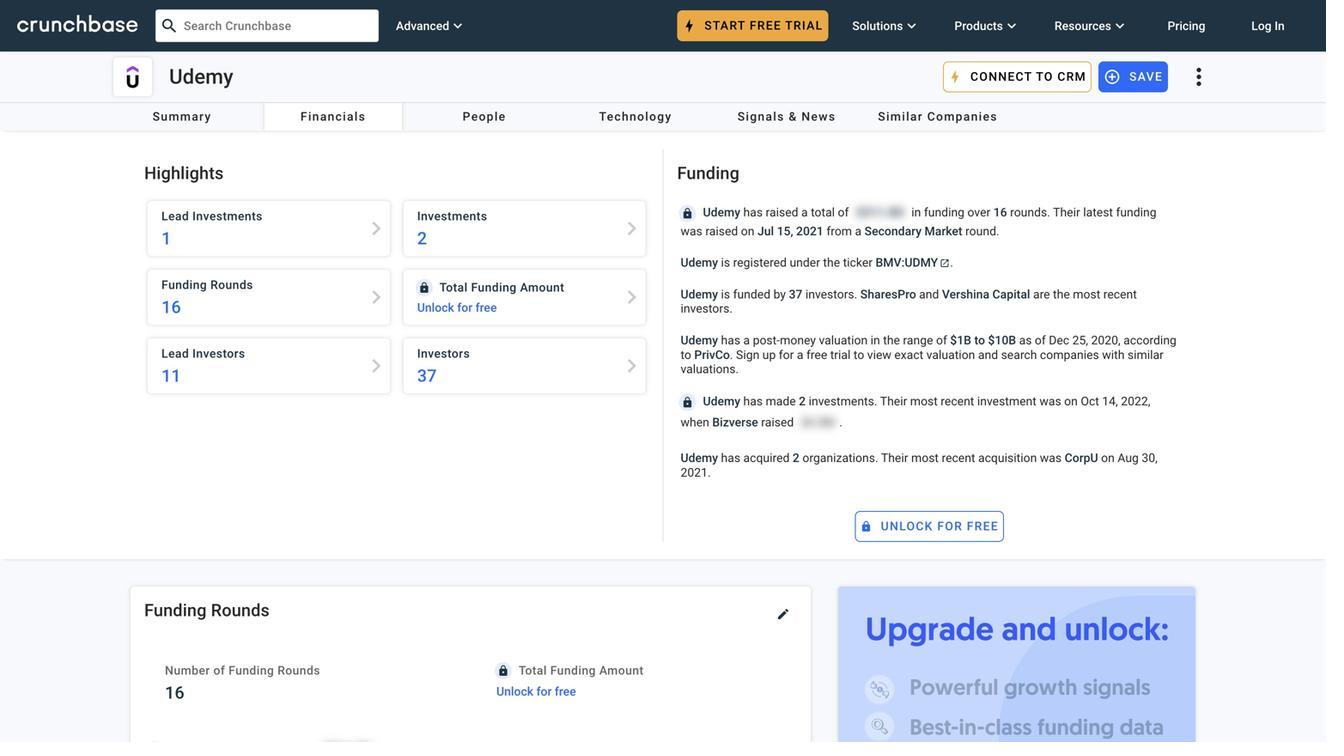Task type: locate. For each thing, give the bounding box(es) containing it.
lead inside lead investors 11
[[162, 347, 189, 361]]

1 horizontal spatial the
[[884, 333, 901, 348]]

of
[[838, 205, 849, 220], [937, 333, 948, 348], [1035, 333, 1046, 348], [214, 664, 225, 678]]

.
[[951, 256, 954, 270], [730, 348, 733, 362], [840, 415, 843, 430], [708, 466, 711, 480]]

lead inside lead investments 1
[[162, 209, 189, 223]]

1 vertical spatial 16
[[162, 297, 181, 318]]

2021 inside aug 30, 2021
[[681, 466, 708, 480]]

0 vertical spatial most
[[1073, 287, 1101, 302]]

unlock for free
[[417, 301, 497, 315], [881, 519, 999, 534], [497, 685, 576, 699]]

oct
[[1081, 394, 1100, 409]]

0 horizontal spatial funding
[[924, 205, 965, 220]]

udemy up "bizverse"
[[703, 394, 741, 409]]

1 investors from the left
[[193, 347, 245, 361]]

2 link right acquired
[[793, 451, 800, 465]]

signals & news
[[738, 110, 836, 124]]

exact
[[895, 348, 924, 362]]

button__ripple image for total funding amount
[[416, 279, 433, 297]]

0 vertical spatial 37
[[789, 287, 803, 302]]

udemy has a post-money valuation in the range of $1b to $10b as of dec 25, 2020
[[681, 333, 1119, 348]]

unlock inside button
[[881, 519, 934, 534]]

, for dec 25, 2020
[[1119, 333, 1121, 348]]

1 is from the top
[[721, 256, 731, 270]]

1 vertical spatial button__ripple image
[[416, 279, 433, 297]]

15,
[[777, 224, 794, 238]]

jul
[[758, 224, 774, 238]]

lead up 1
[[162, 209, 189, 223]]

to right $1b
[[975, 333, 986, 348]]

their down . sign up for a free trial to view exact valuation and search companies with similar valuations.
[[881, 394, 908, 409]]

0 vertical spatial recent
[[1104, 287, 1138, 302]]

16 up lead investors 11
[[162, 297, 181, 318]]

news
[[802, 110, 836, 124]]

1 vertical spatial most
[[911, 394, 938, 409]]

most down , when
[[912, 451, 939, 465]]

udemy link for is registered under the ticker
[[681, 256, 718, 270]]

investors.
[[806, 287, 858, 302], [681, 302, 733, 316]]

, for oct 14, 2022
[[1149, 394, 1151, 409]]

2 funding from the left
[[1117, 205, 1157, 220]]

most down . sign up for a free trial to view exact valuation and search companies with similar valuations.
[[911, 394, 938, 409]]

has up sign
[[721, 333, 741, 348]]

unlock
[[417, 301, 454, 315], [881, 519, 934, 534], [497, 685, 534, 699]]

16 link right "over"
[[994, 205, 1008, 220]]

for inside . sign up for a free trial to view exact valuation and search companies with similar valuations.
[[779, 348, 794, 362]]

to inside , according to
[[681, 348, 692, 362]]

2 vertical spatial recent
[[942, 451, 976, 465]]

1 vertical spatial their
[[881, 394, 908, 409]]

up
[[763, 348, 776, 362]]

on left jul
[[741, 224, 755, 238]]

37 link
[[789, 287, 803, 302]]

2 vertical spatial unlock for free
[[497, 685, 576, 699]]

and inside . sign up for a free trial to view exact valuation and search companies with similar valuations.
[[979, 348, 999, 362]]

udemy down when on the right of the page
[[681, 451, 718, 465]]

unlock for free inside button
[[881, 519, 999, 534]]

2 investors from the left
[[417, 347, 470, 361]]

0 vertical spatial unlock for free
[[417, 301, 497, 315]]

2021 for aug 30, 2021
[[681, 466, 708, 480]]

1 vertical spatial on
[[1065, 394, 1078, 409]]

1 vertical spatial is
[[721, 287, 731, 302]]

to
[[1036, 70, 1054, 84], [975, 333, 986, 348], [681, 348, 692, 362], [854, 348, 865, 362]]

technology
[[599, 110, 672, 124]]

2021 down total
[[797, 224, 824, 238]]

16 link
[[994, 205, 1008, 220], [165, 683, 185, 704]]

udemy link up registered
[[703, 205, 741, 220]]

0 vertical spatial raised
[[766, 205, 799, 220]]

valuation inside . sign up for a free trial to view exact valuation and search companies with similar valuations.
[[927, 348, 976, 362]]

1 horizontal spatial investments
[[417, 209, 488, 223]]

1 vertical spatial raised
[[706, 224, 738, 238]]

0 vertical spatial rounds
[[211, 278, 253, 292]]

made
[[766, 394, 796, 409]]

recent left investment
[[941, 394, 975, 409]]

1 horizontal spatial total
[[519, 664, 547, 678]]

1 horizontal spatial 2021
[[797, 224, 824, 238]]

2 horizontal spatial on
[[1102, 451, 1115, 465]]

16 right "over"
[[994, 205, 1008, 220]]

total funding amount
[[440, 281, 565, 295], [519, 664, 644, 678]]

0 vertical spatial unlock
[[417, 301, 454, 315]]

1 horizontal spatial investors.
[[806, 287, 858, 302]]

investments
[[193, 209, 263, 223], [417, 209, 488, 223]]

valuation
[[819, 333, 868, 348], [927, 348, 976, 362]]

1 horizontal spatial investors
[[417, 347, 470, 361]]

0 horizontal spatial the
[[824, 256, 840, 270]]

0 vertical spatial their
[[1054, 205, 1081, 220]]

rounds inside number of funding rounds 16
[[278, 664, 320, 678]]

the up view
[[884, 333, 901, 348]]

2 vertical spatial rounds
[[278, 664, 320, 678]]

has left acquired
[[721, 451, 741, 465]]

1 vertical spatial unlock for free
[[881, 519, 999, 534]]

has for acquired
[[721, 451, 741, 465]]

0 vertical spatial investors.
[[806, 287, 858, 302]]

was left corpu
[[1040, 451, 1062, 465]]

25,
[[1073, 333, 1089, 348]]

funding inside funding rounds 16
[[162, 278, 207, 292]]

0 horizontal spatial 2021
[[681, 466, 708, 480]]

has up jul
[[744, 205, 763, 220]]

has
[[744, 205, 763, 220], [721, 333, 741, 348], [744, 394, 763, 409], [721, 451, 741, 465]]

2 investments from the left
[[417, 209, 488, 223]]

1 lead from the top
[[162, 209, 189, 223]]

funding right the latest
[[1117, 205, 1157, 220]]

udemy link up privco
[[681, 333, 718, 348]]

total for the leftmost button__ripple image
[[519, 664, 547, 678]]

. left sign
[[730, 348, 733, 362]]

udemy up privco
[[681, 333, 718, 348]]

vershina capital link
[[943, 287, 1031, 302]]

valuation up trial
[[819, 333, 868, 348]]

2 vertical spatial on
[[1102, 451, 1115, 465]]

acquisition
[[979, 451, 1037, 465]]

2 lead from the top
[[162, 347, 189, 361]]

to right trial
[[854, 348, 865, 362]]

technology link
[[567, 103, 705, 131]]

1 vertical spatial recent
[[941, 394, 975, 409]]

bmv:udmy
[[876, 256, 939, 270]]

0 horizontal spatial investors
[[193, 347, 245, 361]]

1 horizontal spatial amount
[[600, 664, 644, 678]]

, according to
[[681, 333, 1177, 362]]

2 horizontal spatial unlock
[[881, 519, 934, 534]]

start free trial link
[[677, 5, 829, 46]]

a right the 'from'
[[855, 224, 862, 238]]

log
[[1252, 19, 1272, 33]]

1 horizontal spatial and
[[979, 348, 999, 362]]

on
[[741, 224, 755, 238], [1065, 394, 1078, 409], [1102, 451, 1115, 465]]

view
[[868, 348, 892, 362]]

0 vertical spatial amount
[[520, 281, 565, 295]]

in up the secondary market link
[[912, 205, 922, 220]]

1 vertical spatial rounds
[[211, 600, 270, 621]]

0 vertical spatial was
[[681, 224, 703, 238]]

udemy has acquired 2 organizations. their most recent acquisition was corpu on
[[681, 451, 1118, 465]]

recent up 2020
[[1104, 287, 1138, 302]]

was left oct
[[1040, 394, 1062, 409]]

1 horizontal spatial in
[[912, 205, 922, 220]]

in
[[912, 205, 922, 220], [871, 333, 881, 348]]

more actions image
[[1186, 63, 1213, 91]]

0 vertical spatial is
[[721, 256, 731, 270]]

udemy up summary
[[169, 65, 233, 89]]

most right are
[[1073, 287, 1101, 302]]

bizverse
[[713, 415, 759, 430]]

on left oct
[[1065, 394, 1078, 409]]

privco
[[695, 348, 730, 362]]

on left aug
[[1102, 451, 1115, 465]]

udemy link left funded
[[681, 287, 718, 302]]

1 vertical spatial ,
[[1149, 394, 1151, 409]]

market
[[925, 224, 963, 238]]

1 horizontal spatial unlock
[[497, 685, 534, 699]]

the
[[824, 256, 840, 270], [1054, 287, 1070, 302], [884, 333, 901, 348]]

a left total
[[802, 205, 808, 220]]

0 vertical spatial and
[[920, 287, 940, 302]]

0 horizontal spatial in
[[871, 333, 881, 348]]

total for total funding amount button__ripple icon
[[440, 281, 468, 295]]

1 vertical spatial investors.
[[681, 302, 733, 316]]

2 vertical spatial unlock
[[497, 685, 534, 699]]

their inside 'their latest funding was raised on'
[[1054, 205, 1081, 220]]

0 horizontal spatial button__ripple image
[[416, 279, 433, 297]]

trial
[[831, 348, 851, 362]]

is for registered
[[721, 256, 731, 270]]

to inside button
[[1036, 70, 1054, 84]]

are
[[1034, 287, 1051, 302]]

2020
[[1092, 333, 1119, 348]]

investments 2
[[417, 209, 488, 249]]

udemy is funded by 37 investors. sharespro and vershina capital
[[681, 287, 1031, 302]]

and down $1b to $10b link
[[979, 348, 999, 362]]

udemy left registered
[[681, 256, 718, 270]]

funding up market
[[924, 205, 965, 220]]

raised
[[766, 205, 799, 220], [706, 224, 738, 238], [762, 415, 794, 430]]

2 horizontal spatial the
[[1054, 287, 1070, 302]]

&
[[789, 110, 798, 124]]

and down bmv:udmy link
[[920, 287, 940, 302]]

capital
[[993, 287, 1031, 302]]

, up the with at the top right
[[1119, 333, 1121, 348]]

in up view
[[871, 333, 881, 348]]

0 horizontal spatial total
[[440, 281, 468, 295]]

their
[[1054, 205, 1081, 220], [881, 394, 908, 409], [882, 451, 909, 465]]

1 vertical spatial total funding amount
[[519, 664, 644, 678]]

udemy link down when on the right of the page
[[681, 451, 718, 465]]

1 vertical spatial was
[[1040, 394, 1062, 409]]

for inside the unlock for free button
[[938, 519, 963, 534]]

16 inside funding rounds 16
[[162, 297, 181, 318]]

most inside are the most recent investors.
[[1073, 287, 1101, 302]]

funding inside number of funding rounds 16
[[229, 664, 274, 678]]

0 vertical spatial 2 link
[[799, 394, 806, 409]]

16 link down number
[[165, 683, 185, 704]]

2 is from the top
[[721, 287, 731, 302]]

2 link right made
[[799, 394, 806, 409]]

button__ripple image
[[679, 394, 696, 411], [495, 662, 512, 680]]

for
[[457, 301, 473, 315], [779, 348, 794, 362], [938, 519, 963, 534], [537, 685, 552, 699]]

0 horizontal spatial 37
[[417, 366, 437, 386]]

udemy link for is funded by
[[681, 287, 718, 302]]

1 horizontal spatial ,
[[1149, 394, 1151, 409]]

0 horizontal spatial and
[[920, 287, 940, 302]]

most for investment
[[911, 394, 938, 409]]

1 horizontal spatial funding
[[1117, 205, 1157, 220]]

0 vertical spatial total funding amount
[[440, 281, 565, 295]]

of right number
[[214, 664, 225, 678]]

2 vertical spatial their
[[882, 451, 909, 465]]

0 horizontal spatial amount
[[520, 281, 565, 295]]

2 vertical spatial the
[[884, 333, 901, 348]]

0 vertical spatial lead
[[162, 209, 189, 223]]

recent for acquisition
[[942, 451, 976, 465]]

0 vertical spatial 2021
[[797, 224, 824, 238]]

1 investments from the left
[[193, 209, 263, 223]]

2 vertical spatial was
[[1040, 451, 1062, 465]]

raised left jul
[[706, 224, 738, 238]]

0 vertical spatial on
[[741, 224, 755, 238]]

log in
[[1252, 19, 1285, 33]]

, right 14,
[[1149, 394, 1151, 409]]

and
[[920, 287, 940, 302], [979, 348, 999, 362]]

was for udemy has made 2 investments. their most recent investment was on oct 14, 2022
[[1040, 394, 1062, 409]]

is
[[721, 256, 731, 270], [721, 287, 731, 302]]

recent left acquisition
[[942, 451, 976, 465]]

their down , when
[[882, 451, 909, 465]]

pricing link
[[1146, 0, 1228, 52]]

investors. right the 37 link
[[806, 287, 858, 302]]

button__ripple image for a total of
[[679, 205, 696, 222]]

udemy link up "bizverse"
[[703, 394, 741, 409]]

button__ripple image
[[679, 205, 696, 222], [416, 279, 433, 297]]

1 vertical spatial and
[[979, 348, 999, 362]]

1 horizontal spatial 16 link
[[994, 205, 1008, 220]]

raised down made
[[762, 415, 794, 430]]

0 vertical spatial 2
[[417, 229, 427, 249]]

to left the crm
[[1036, 70, 1054, 84]]

trial
[[786, 18, 824, 33]]

lead
[[162, 209, 189, 223], [162, 347, 189, 361]]

2022
[[1122, 394, 1149, 409]]

udemy has made 2 investments. their most recent investment was on oct 14, 2022
[[703, 394, 1149, 409]]

valuation down $1b
[[927, 348, 976, 362]]

a down money
[[797, 348, 804, 362]]

sharespro link
[[861, 287, 917, 302]]

0 horizontal spatial ,
[[1119, 333, 1121, 348]]

people
[[463, 110, 506, 124]]

37
[[789, 287, 803, 302], [417, 366, 437, 386]]

investors 37
[[417, 347, 470, 386]]

Search Crunchbase field
[[156, 9, 379, 42]]

1 vertical spatial button__ripple image
[[495, 662, 512, 680]]

16 down number
[[165, 683, 185, 703]]

acquired
[[744, 451, 790, 465]]

2021 down when on the right of the page
[[681, 466, 708, 480]]

2 vertical spatial 2
[[793, 451, 800, 465]]

udemy link left registered
[[681, 256, 718, 270]]

0 vertical spatial 16
[[994, 205, 1008, 220]]

2 link for has acquired
[[793, 451, 800, 465]]

was left jul
[[681, 224, 703, 238]]

is left funded
[[721, 287, 731, 302]]

0 horizontal spatial valuation
[[819, 333, 868, 348]]

0 horizontal spatial 16 link
[[165, 683, 185, 704]]

the right are
[[1054, 287, 1070, 302]]

1 vertical spatial 2
[[799, 394, 806, 409]]

0 horizontal spatial investments
[[193, 209, 263, 223]]

, inside , according to
[[1119, 333, 1121, 348]]

number
[[165, 664, 210, 678]]

1 vertical spatial the
[[1054, 287, 1070, 302]]

rounds inside funding rounds 16
[[211, 278, 253, 292]]

1 horizontal spatial valuation
[[927, 348, 976, 362]]

their for acquisition
[[882, 451, 909, 465]]

total funding amount for the bottommost the unlock for free link
[[519, 664, 644, 678]]

37 inside investors 37
[[417, 366, 437, 386]]

0 horizontal spatial investors.
[[681, 302, 733, 316]]

. down investments.
[[840, 415, 843, 430]]

11
[[162, 366, 181, 386]]

the left ticker
[[824, 256, 840, 270]]

is left registered
[[721, 256, 731, 270]]

products button
[[938, 0, 1038, 52]]

udemy link for has a post-money valuation in the range of
[[681, 333, 718, 348]]

udemy left funded
[[681, 287, 718, 302]]

1 vertical spatial total
[[519, 664, 547, 678]]

are the most recent investors.
[[681, 287, 1138, 316]]

2021
[[797, 224, 824, 238], [681, 466, 708, 480]]

aug 30, 2021
[[681, 451, 1158, 480]]

registered
[[733, 256, 787, 270]]

2021 for jul 15, 2021 from a secondary market round.
[[797, 224, 824, 238]]

1 vertical spatial lead
[[162, 347, 189, 361]]

0 vertical spatial total
[[440, 281, 468, 295]]

their left the latest
[[1054, 205, 1081, 220]]

udemy up registered
[[703, 205, 741, 220]]

lead for 11
[[162, 347, 189, 361]]

lead up 11
[[162, 347, 189, 361]]

0 vertical spatial ,
[[1119, 333, 1121, 348]]

1 horizontal spatial button__ripple image
[[679, 205, 696, 222]]

udemy for udemy has raised a total of $311.4m in funding over 16 rounds.
[[703, 205, 741, 220]]

investors. up privco link
[[681, 302, 733, 316]]

, inside , when
[[1149, 394, 1151, 409]]

to left privco
[[681, 348, 692, 362]]

1 vertical spatial 2021
[[681, 466, 708, 480]]

2 vertical spatial most
[[912, 451, 939, 465]]

0 vertical spatial button__ripple image
[[679, 394, 696, 411]]

recent
[[1104, 287, 1138, 302], [941, 394, 975, 409], [942, 451, 976, 465]]

funding rounds 16
[[162, 278, 253, 318]]

free inside . sign up for a free trial to view exact valuation and search companies with similar valuations.
[[807, 348, 828, 362]]

lead investors 11
[[162, 347, 245, 386]]

raised up 15,
[[766, 205, 799, 220]]

0 vertical spatial in
[[912, 205, 922, 220]]

1 vertical spatial 2 link
[[793, 451, 800, 465]]

has up "bizverse"
[[744, 394, 763, 409]]

udemy for udemy is registered under the ticker
[[681, 256, 718, 270]]

2 inside investments 2
[[417, 229, 427, 249]]

1 horizontal spatial 37
[[789, 287, 803, 302]]

1 vertical spatial 37
[[417, 366, 437, 386]]

1 vertical spatial amount
[[600, 664, 644, 678]]



Task type: vqa. For each thing, say whether or not it's contained in the screenshot.


Task type: describe. For each thing, give the bounding box(es) containing it.
1 funding from the left
[[924, 205, 965, 220]]

the inside are the most recent investors.
[[1054, 287, 1070, 302]]

corpu link
[[1065, 451, 1099, 465]]

udemy for udemy has made 2 investments. their most recent investment was on oct 14, 2022
[[703, 394, 741, 409]]

solutions
[[853, 19, 903, 33]]

2 link for has made
[[799, 394, 806, 409]]

$4.5m
[[802, 415, 835, 430]]

. sign up for a free trial to view exact valuation and search companies with similar valuations.
[[681, 348, 1164, 376]]

1 horizontal spatial on
[[1065, 394, 1078, 409]]

lead investments 1
[[162, 209, 263, 249]]

udemy link for has raised
[[703, 205, 741, 220]]

a inside . sign up for a free trial to view exact valuation and search companies with similar valuations.
[[797, 348, 804, 362]]

advanced button
[[379, 0, 484, 52]]

crm
[[1058, 70, 1087, 84]]

free
[[750, 18, 782, 33]]

similar companies link
[[870, 103, 1007, 131]]

range
[[903, 333, 934, 348]]

start free trial
[[705, 18, 824, 33]]

signals
[[738, 110, 785, 124]]

0 horizontal spatial button__ripple image
[[495, 662, 512, 680]]

funded
[[733, 287, 771, 302]]

log in link
[[1228, 0, 1310, 52]]

sharespro
[[861, 287, 917, 302]]

1 vertical spatial in
[[871, 333, 881, 348]]

investment
[[978, 394, 1037, 409]]

udemy for udemy is funded by 37 investors. sharespro and vershina capital
[[681, 287, 718, 302]]

total
[[811, 205, 835, 220]]

$311.4m link
[[857, 205, 905, 220]]

0 vertical spatial unlock for free link
[[417, 301, 497, 315]]

sign
[[736, 348, 760, 362]]

investors inside lead investors 11
[[193, 347, 245, 361]]

latest
[[1084, 205, 1114, 220]]

summary link
[[113, 103, 251, 131]]

. inside . sign up for a free trial to view exact valuation and search companies with similar valuations.
[[730, 348, 733, 362]]

was for udemy has acquired 2 organizations. their most recent acquisition was corpu on
[[1040, 451, 1062, 465]]

to inside . sign up for a free trial to view exact valuation and search companies with similar valuations.
[[854, 348, 865, 362]]

. down market
[[951, 256, 954, 270]]

on inside 'their latest funding was raised on'
[[741, 224, 755, 238]]

free inside button
[[967, 519, 999, 534]]

highlights
[[144, 163, 224, 183]]

signals & news link
[[718, 103, 856, 131]]

16 inside number of funding rounds 16
[[165, 683, 185, 703]]

secondary market link
[[865, 224, 963, 238]]

resources button
[[1038, 0, 1146, 52]]

is for funded
[[721, 287, 731, 302]]

udemy for udemy has a post-money valuation in the range of $1b to $10b as of dec 25, 2020
[[681, 333, 718, 348]]

$311.4m
[[857, 205, 905, 220]]

aug
[[1118, 451, 1139, 465]]

most for acquisition
[[912, 451, 939, 465]]

connect to crm button
[[943, 56, 1092, 98]]

solutions button
[[836, 0, 938, 52]]

udemy for udemy has acquired 2 organizations. their most recent acquisition was corpu on
[[681, 451, 718, 465]]

recent for investment
[[941, 394, 975, 409]]

post-
[[753, 333, 780, 348]]

of up the 'from'
[[838, 205, 849, 220]]

financials link
[[265, 103, 402, 131]]

of inside number of funding rounds 16
[[214, 664, 225, 678]]

udemy link for has acquired
[[681, 451, 718, 465]]

rounds for funding rounds 16
[[211, 278, 253, 292]]

their for investment
[[881, 394, 908, 409]]

$1b
[[951, 333, 972, 348]]

similar
[[1128, 348, 1164, 362]]

round.
[[966, 224, 1000, 238]]

raised inside 'their latest funding was raised on'
[[706, 224, 738, 238]]

organizations.
[[803, 451, 879, 465]]

investors. inside are the most recent investors.
[[681, 302, 733, 316]]

1 vertical spatial 16 link
[[165, 683, 185, 704]]

total funding amount for topmost the unlock for free link
[[440, 281, 565, 295]]

has for a
[[721, 333, 741, 348]]

recent inside are the most recent investors.
[[1104, 287, 1138, 302]]

valuations.
[[681, 362, 739, 376]]

money
[[780, 333, 816, 348]]

as
[[1020, 333, 1032, 348]]

30,
[[1142, 451, 1158, 465]]

1 horizontal spatial button__ripple image
[[679, 394, 696, 411]]

people link
[[416, 103, 553, 131]]

lead for 1
[[162, 209, 189, 223]]

search
[[1002, 348, 1038, 362]]

amount for topmost the unlock for free link
[[520, 281, 565, 295]]

udemy for udemy
[[169, 65, 233, 89]]

pricing
[[1168, 19, 1206, 33]]

. down when on the right of the page
[[708, 466, 711, 480]]

over
[[968, 205, 991, 220]]

0 horizontal spatial unlock
[[417, 301, 454, 315]]

has for raised
[[744, 205, 763, 220]]

bmv:udmy link
[[876, 256, 951, 270]]

14,
[[1103, 394, 1119, 409]]

companies
[[1041, 348, 1100, 362]]

bizverse raised $4.5m .
[[713, 415, 843, 430]]

a up sign
[[744, 333, 750, 348]]

vershina
[[943, 287, 990, 302]]

2 for udemy has made 2 investments. their most recent investment was on oct 14, 2022
[[799, 394, 806, 409]]

rounds.
[[1011, 205, 1051, 220]]

companies
[[928, 110, 998, 124]]

investments inside lead investments 1
[[193, 209, 263, 223]]

0 vertical spatial the
[[824, 256, 840, 270]]

has for made
[[744, 394, 763, 409]]

when
[[681, 415, 710, 430]]

1 vertical spatial unlock for free link
[[497, 685, 576, 699]]

of left $1b
[[937, 333, 948, 348]]

from
[[827, 224, 852, 238]]

with
[[1103, 348, 1125, 362]]

secondary
[[865, 224, 922, 238]]

udemy link for has made
[[703, 394, 741, 409]]

amount for the bottommost the unlock for free link
[[600, 664, 644, 678]]

udemy logo image
[[113, 58, 152, 96]]

in
[[1275, 19, 1285, 33]]

funding inside 'their latest funding was raised on'
[[1117, 205, 1157, 220]]

financials
[[301, 110, 366, 124]]

under
[[790, 256, 821, 270]]

corpu
[[1065, 451, 1099, 465]]

start
[[705, 18, 746, 33]]

of right as
[[1035, 333, 1046, 348]]

2 vertical spatial raised
[[762, 415, 794, 430]]

udemy is registered under the ticker
[[681, 256, 876, 270]]

was inside 'their latest funding was raised on'
[[681, 224, 703, 238]]

rounds for funding rounds
[[211, 600, 270, 621]]

advanced
[[396, 19, 450, 33]]

similar
[[878, 110, 924, 124]]

similar companies
[[878, 110, 998, 124]]

according
[[1124, 333, 1177, 348]]

their latest funding was raised on
[[681, 205, 1157, 238]]

2 for udemy has acquired 2 organizations. their most recent acquisition was corpu on
[[793, 451, 800, 465]]

funding rounds
[[144, 600, 270, 621]]

$10b
[[989, 333, 1017, 348]]



